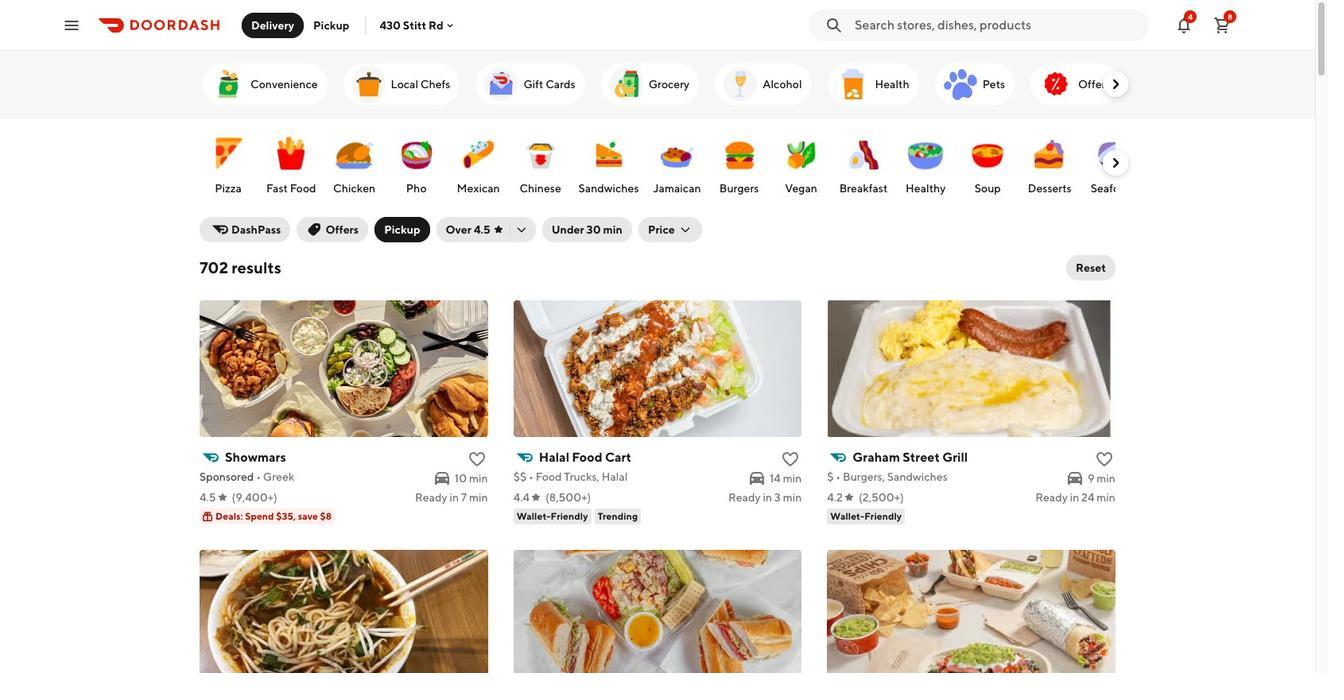 Task type: describe. For each thing, give the bounding box(es) containing it.
food for halal
[[572, 450, 603, 465]]

save
[[298, 511, 318, 523]]

reset button
[[1067, 255, 1116, 281]]

9
[[1088, 473, 1095, 485]]

pho
[[406, 182, 427, 195]]

alcohol
[[763, 78, 802, 91]]

in for graham
[[1071, 492, 1080, 504]]

3
[[775, 492, 781, 504]]

pets image
[[942, 65, 980, 103]]

grocery image
[[608, 65, 646, 103]]

seafood
[[1091, 182, 1133, 195]]

sponsored
[[200, 471, 254, 484]]

offers image
[[1037, 65, 1076, 103]]

0 vertical spatial sandwiches
[[579, 182, 639, 195]]

2 wallet- from the left
[[831, 511, 865, 523]]

min right 7
[[469, 492, 488, 504]]

min right 9
[[1097, 473, 1116, 485]]

10
[[455, 473, 467, 485]]

dashpass button
[[200, 217, 291, 243]]

Store search: begin typing to search for stores available on DoorDash text field
[[855, 16, 1140, 34]]

local chefs link
[[343, 64, 460, 105]]

pizza
[[215, 182, 242, 195]]

convenience image
[[209, 65, 247, 103]]

2 wallet-friendly from the left
[[831, 511, 902, 523]]

2 next button of carousel image from the top
[[1108, 155, 1124, 171]]

$ • burgers, sandwiches
[[828, 471, 948, 484]]

1 wallet- from the left
[[517, 511, 551, 523]]

over 4.5 button
[[436, 217, 536, 243]]

• for halal food cart
[[529, 471, 534, 484]]

min right 10
[[469, 473, 488, 485]]

24
[[1082, 492, 1095, 504]]

grill
[[943, 450, 968, 465]]

burgers,
[[843, 471, 885, 484]]

alcohol link
[[715, 64, 812, 105]]

offers button
[[297, 217, 368, 243]]

pets link
[[935, 64, 1015, 105]]

430
[[380, 19, 401, 31]]

soup
[[975, 182, 1001, 195]]

14
[[770, 473, 781, 485]]

• for graham street grill
[[836, 471, 841, 484]]

4.4
[[514, 492, 530, 504]]

grocery
[[649, 78, 690, 91]]

ready in 7 min
[[415, 492, 488, 504]]

pets
[[983, 78, 1006, 91]]

0 horizontal spatial pickup button
[[304, 12, 359, 38]]

trending
[[598, 511, 638, 523]]

0 horizontal spatial pickup
[[313, 19, 350, 31]]

sponsored • greek
[[200, 471, 295, 484]]

under 30 min
[[552, 224, 623, 236]]

$
[[828, 471, 834, 484]]

local chefs image
[[350, 65, 388, 103]]

delivery button
[[242, 12, 304, 38]]

chicken
[[333, 182, 376, 195]]

street
[[903, 450, 940, 465]]

$$
[[514, 471, 527, 484]]

reset
[[1076, 262, 1107, 274]]

graham
[[853, 450, 901, 465]]

trucks,
[[564, 471, 600, 484]]

jamaican
[[654, 182, 701, 195]]

1 ready from the left
[[415, 492, 448, 504]]

$35,
[[276, 511, 296, 523]]

showmars
[[225, 450, 286, 465]]

burgers
[[720, 182, 759, 195]]

offers inside offers button
[[326, 224, 359, 236]]

8
[[1228, 12, 1233, 21]]

mexican
[[457, 182, 500, 195]]

1 • from the left
[[256, 471, 261, 484]]

fast food
[[267, 182, 316, 195]]

offers link
[[1031, 64, 1121, 105]]

cart
[[605, 450, 632, 465]]

430 stitt rd
[[380, 19, 444, 31]]

dashpass
[[232, 224, 281, 236]]

over
[[446, 224, 472, 236]]

greek
[[263, 471, 295, 484]]

open menu image
[[62, 16, 81, 35]]

min right 14
[[783, 473, 802, 485]]

min right 24
[[1097, 492, 1116, 504]]

min inside button
[[603, 224, 623, 236]]

430 stitt rd button
[[380, 19, 456, 31]]

deals:
[[216, 511, 243, 523]]

1 horizontal spatial pickup
[[384, 224, 420, 236]]

2 friendly from the left
[[865, 511, 902, 523]]

gift cards link
[[476, 64, 585, 105]]

click to add this store to your saved list image for graham
[[1095, 450, 1115, 469]]



Task type: vqa. For each thing, say whether or not it's contained in the screenshot.
the top seasonal
no



Task type: locate. For each thing, give the bounding box(es) containing it.
•
[[256, 471, 261, 484], [529, 471, 534, 484], [836, 471, 841, 484]]

1 horizontal spatial halal
[[602, 471, 628, 484]]

3 ready from the left
[[1036, 492, 1068, 504]]

delivery
[[251, 19, 294, 31]]

friendly down (2,500+)
[[865, 511, 902, 523]]

2 horizontal spatial food
[[572, 450, 603, 465]]

wallet-friendly down (2,500+)
[[831, 511, 902, 523]]

in left the 3
[[763, 492, 773, 504]]

0 vertical spatial next button of carousel image
[[1108, 76, 1124, 92]]

sandwiches up 30
[[579, 182, 639, 195]]

ready for halal
[[729, 492, 761, 504]]

0 horizontal spatial in
[[450, 492, 459, 504]]

rd
[[429, 19, 444, 31]]

(2,500+)
[[859, 492, 904, 504]]

chinese
[[520, 182, 561, 195]]

min right 30
[[603, 224, 623, 236]]

breakfast
[[840, 182, 888, 195]]

grocery link
[[601, 64, 699, 105]]

health image
[[834, 65, 872, 103]]

wallet- down 4.2
[[831, 511, 865, 523]]

(9,400+)
[[232, 492, 277, 504]]

4.5 right over on the top left
[[474, 224, 491, 236]]

0 horizontal spatial wallet-friendly
[[517, 511, 588, 523]]

1 in from the left
[[450, 492, 459, 504]]

702 results
[[200, 259, 281, 277]]

food up trucks,
[[572, 450, 603, 465]]

friendly down (8,500+)
[[551, 511, 588, 523]]

$$ • food trucks, halal
[[514, 471, 628, 484]]

wallet- down 4.4
[[517, 511, 551, 523]]

1 horizontal spatial offers
[[1079, 78, 1111, 91]]

1 horizontal spatial wallet-
[[831, 511, 865, 523]]

wallet-
[[517, 511, 551, 523], [831, 511, 865, 523]]

2 in from the left
[[763, 492, 773, 504]]

click to add this store to your saved list image for halal
[[781, 450, 801, 469]]

food for fast
[[290, 182, 316, 195]]

gift cards
[[524, 78, 576, 91]]

ready
[[415, 492, 448, 504], [729, 492, 761, 504], [1036, 492, 1068, 504]]

offers down chicken
[[326, 224, 359, 236]]

vegan
[[785, 182, 818, 195]]

2 • from the left
[[529, 471, 534, 484]]

1 next button of carousel image from the top
[[1108, 76, 1124, 92]]

1 vertical spatial pickup button
[[375, 217, 430, 243]]

pickup down pho
[[384, 224, 420, 236]]

ready left 24
[[1036, 492, 1068, 504]]

0 horizontal spatial food
[[290, 182, 316, 195]]

0 vertical spatial halal
[[539, 450, 570, 465]]

1 vertical spatial 4.5
[[200, 492, 216, 504]]

(8,500+)
[[546, 492, 591, 504]]

3 • from the left
[[836, 471, 841, 484]]

1 vertical spatial next button of carousel image
[[1108, 155, 1124, 171]]

1 click to add this store to your saved list image from the left
[[468, 450, 487, 469]]

1 vertical spatial food
[[572, 450, 603, 465]]

pickup right the delivery "button"
[[313, 19, 350, 31]]

local
[[391, 78, 419, 91]]

0 horizontal spatial halal
[[539, 450, 570, 465]]

1 horizontal spatial click to add this store to your saved list image
[[781, 450, 801, 469]]

2 horizontal spatial •
[[836, 471, 841, 484]]

2 ready from the left
[[729, 492, 761, 504]]

0 horizontal spatial •
[[256, 471, 261, 484]]

8 button
[[1207, 9, 1239, 41]]

0 horizontal spatial click to add this store to your saved list image
[[468, 450, 487, 469]]

pickup button down pho
[[375, 217, 430, 243]]

wallet-friendly
[[517, 511, 588, 523], [831, 511, 902, 523]]

desserts
[[1029, 182, 1072, 195]]

ready for graham
[[1036, 492, 1068, 504]]

in for halal
[[763, 492, 773, 504]]

offers right offers icon
[[1079, 78, 1111, 91]]

spend
[[245, 511, 274, 523]]

0 vertical spatial food
[[290, 182, 316, 195]]

• right $$
[[529, 471, 534, 484]]

2 horizontal spatial ready
[[1036, 492, 1068, 504]]

702
[[200, 259, 228, 277]]

3 items, open order cart image
[[1213, 16, 1232, 35]]

• down showmars in the left of the page
[[256, 471, 261, 484]]

gift cards image
[[482, 65, 521, 103]]

food
[[290, 182, 316, 195], [572, 450, 603, 465], [536, 471, 562, 484]]

3 click to add this store to your saved list image from the left
[[1095, 450, 1115, 469]]

ready in 3 min
[[729, 492, 802, 504]]

local chefs
[[391, 78, 451, 91]]

offers inside 'offers' link
[[1079, 78, 1111, 91]]

food right fast
[[290, 182, 316, 195]]

1 horizontal spatial •
[[529, 471, 534, 484]]

health link
[[828, 64, 919, 105]]

4.2
[[828, 492, 843, 504]]

chefs
[[421, 78, 451, 91]]

friendly
[[551, 511, 588, 523], [865, 511, 902, 523]]

gift
[[524, 78, 544, 91]]

0 vertical spatial offers
[[1079, 78, 1111, 91]]

1 horizontal spatial wallet-friendly
[[831, 511, 902, 523]]

pickup
[[313, 19, 350, 31], [384, 224, 420, 236]]

food up (8,500+)
[[536, 471, 562, 484]]

0 horizontal spatial ready
[[415, 492, 448, 504]]

1 horizontal spatial 4.5
[[474, 224, 491, 236]]

click to add this store to your saved list image up 9 min
[[1095, 450, 1115, 469]]

stitt
[[403, 19, 426, 31]]

1 horizontal spatial in
[[763, 492, 773, 504]]

ready left the 3
[[729, 492, 761, 504]]

1 vertical spatial halal
[[602, 471, 628, 484]]

click to add this store to your saved list image up "10 min" at the left bottom of the page
[[468, 450, 487, 469]]

30
[[587, 224, 601, 236]]

price button
[[639, 217, 702, 243]]

convenience link
[[203, 64, 327, 105]]

1 wallet-friendly from the left
[[517, 511, 588, 523]]

next button of carousel image right offers icon
[[1108, 76, 1124, 92]]

4.5 inside button
[[474, 224, 491, 236]]

0 vertical spatial 4.5
[[474, 224, 491, 236]]

under 30 min button
[[542, 217, 632, 243]]

0 horizontal spatial wallet-
[[517, 511, 551, 523]]

click to add this store to your saved list image
[[468, 450, 487, 469], [781, 450, 801, 469], [1095, 450, 1115, 469]]

1 vertical spatial sandwiches
[[888, 471, 948, 484]]

14 min
[[770, 473, 802, 485]]

ready left 7
[[415, 492, 448, 504]]

sandwiches down street
[[888, 471, 948, 484]]

4
[[1189, 12, 1193, 21]]

next button of carousel image
[[1108, 76, 1124, 92], [1108, 155, 1124, 171]]

deals: spend $35, save $8
[[216, 511, 332, 523]]

• right $
[[836, 471, 841, 484]]

notification bell image
[[1175, 16, 1194, 35]]

4.5 down the sponsored
[[200, 492, 216, 504]]

9 min
[[1088, 473, 1116, 485]]

halal
[[539, 450, 570, 465], [602, 471, 628, 484]]

price
[[648, 224, 675, 236]]

1 horizontal spatial sandwiches
[[888, 471, 948, 484]]

in left 7
[[450, 492, 459, 504]]

7
[[461, 492, 467, 504]]

under
[[552, 224, 585, 236]]

4.5
[[474, 224, 491, 236], [200, 492, 216, 504]]

in
[[450, 492, 459, 504], [763, 492, 773, 504], [1071, 492, 1080, 504]]

convenience
[[251, 78, 318, 91]]

0 vertical spatial pickup button
[[304, 12, 359, 38]]

halal down cart
[[602, 471, 628, 484]]

fast
[[267, 182, 288, 195]]

1 friendly from the left
[[551, 511, 588, 523]]

halal up '$$ • food trucks, halal'
[[539, 450, 570, 465]]

1 vertical spatial pickup
[[384, 224, 420, 236]]

alcohol image
[[722, 65, 760, 103]]

pickup button
[[304, 12, 359, 38], [375, 217, 430, 243]]

ready in 24 min
[[1036, 492, 1116, 504]]

3 in from the left
[[1071, 492, 1080, 504]]

2 click to add this store to your saved list image from the left
[[781, 450, 801, 469]]

results
[[232, 259, 281, 277]]

health
[[876, 78, 910, 91]]

2 vertical spatial food
[[536, 471, 562, 484]]

graham street grill
[[853, 450, 968, 465]]

0 horizontal spatial 4.5
[[200, 492, 216, 504]]

min
[[603, 224, 623, 236], [469, 473, 488, 485], [783, 473, 802, 485], [1097, 473, 1116, 485], [469, 492, 488, 504], [783, 492, 802, 504], [1097, 492, 1116, 504]]

1 horizontal spatial pickup button
[[375, 217, 430, 243]]

min right the 3
[[783, 492, 802, 504]]

2 horizontal spatial in
[[1071, 492, 1080, 504]]

0 horizontal spatial offers
[[326, 224, 359, 236]]

1 horizontal spatial ready
[[729, 492, 761, 504]]

click to add this store to your saved list image up the 14 min
[[781, 450, 801, 469]]

10 min
[[455, 473, 488, 485]]

0 horizontal spatial sandwiches
[[579, 182, 639, 195]]

1 horizontal spatial food
[[536, 471, 562, 484]]

next button of carousel image up seafood
[[1108, 155, 1124, 171]]

wallet-friendly down (8,500+)
[[517, 511, 588, 523]]

cards
[[546, 78, 576, 91]]

over 4.5
[[446, 224, 491, 236]]

$8
[[320, 511, 332, 523]]

1 vertical spatial offers
[[326, 224, 359, 236]]

pickup button right delivery at the left top
[[304, 12, 359, 38]]

2 horizontal spatial click to add this store to your saved list image
[[1095, 450, 1115, 469]]

healthy
[[906, 182, 946, 195]]

0 horizontal spatial friendly
[[551, 511, 588, 523]]

in left 24
[[1071, 492, 1080, 504]]

0 vertical spatial pickup
[[313, 19, 350, 31]]

1 horizontal spatial friendly
[[865, 511, 902, 523]]



